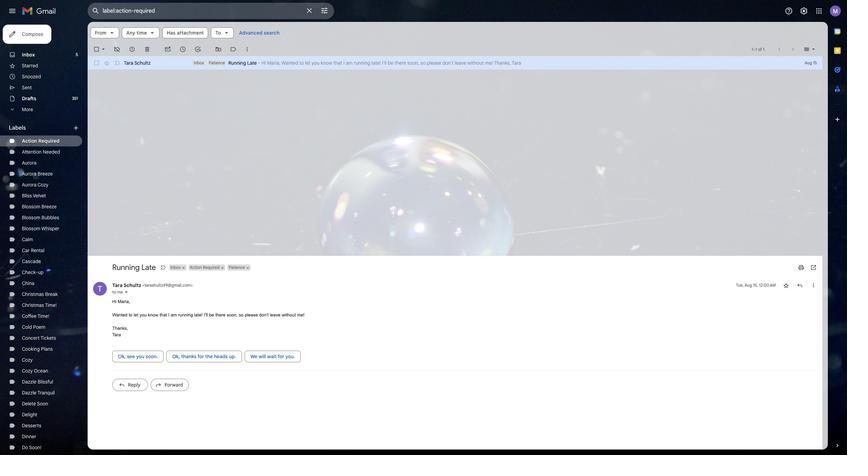Task type: vqa. For each thing, say whether or not it's contained in the screenshot.
let
yes



Task type: describe. For each thing, give the bounding box(es) containing it.
running late
[[112, 263, 156, 272]]

1 vertical spatial maria,
[[118, 299, 130, 304]]

attention needed link
[[22, 149, 60, 155]]

none checkbox inside row
[[93, 60, 100, 66]]

soon, inside row
[[407, 60, 419, 66]]

am inside row
[[346, 60, 353, 66]]

attachment
[[177, 30, 204, 36]]

cooking plans link
[[22, 346, 53, 352]]

action required link
[[22, 138, 59, 144]]

from
[[95, 30, 107, 36]]

0 horizontal spatial so
[[239, 312, 244, 318]]

aug 15
[[805, 60, 817, 65]]

thanks
[[181, 354, 196, 360]]

tara schultz < tarashultz49@gmail.com >
[[112, 282, 193, 288]]

rental
[[31, 247, 44, 254]]

1 vertical spatial i
[[168, 312, 169, 318]]

patience inside button
[[229, 265, 245, 270]]

show details image
[[124, 290, 128, 294]]

i inside row
[[343, 60, 345, 66]]

any
[[126, 30, 135, 36]]

late for running late
[[141, 263, 156, 272]]

aurora breeze link
[[22, 171, 53, 177]]

blossom for blossom breeze
[[22, 204, 40, 210]]

blissful
[[38, 379, 53, 385]]

advanced search
[[239, 30, 280, 36]]

cooking
[[22, 346, 40, 352]]

0 horizontal spatial to
[[112, 290, 116, 295]]

cozy ocean link
[[22, 368, 48, 374]]

coffee time! link
[[22, 313, 49, 319]]

delete
[[22, 401, 36, 407]]

0 vertical spatial cozy
[[38, 182, 48, 188]]

cozy for cozy link
[[22, 357, 33, 363]]

1 vertical spatial am
[[171, 312, 177, 318]]

running for running late
[[112, 263, 140, 272]]

dinner
[[22, 434, 36, 440]]

do soon!
[[22, 445, 41, 451]]

blossom whisper
[[22, 226, 59, 232]]

do soon! link
[[22, 445, 41, 451]]

has attachment button
[[162, 27, 208, 38]]

tue, aug 15, 12:00 am cell
[[736, 282, 776, 289]]

labels
[[9, 125, 26, 131]]

bliss
[[22, 193, 32, 199]]

report spam image
[[129, 46, 136, 53]]

1 horizontal spatial to
[[129, 312, 132, 318]]

labels navigation
[[0, 22, 88, 455]]

0 horizontal spatial wanted
[[112, 312, 127, 318]]

hi inside row
[[261, 60, 266, 66]]

inbox for inbox link at the top left of the page
[[22, 52, 35, 58]]

soon.
[[146, 354, 158, 360]]

clear search image
[[303, 4, 316, 17]]

search mail image
[[90, 5, 102, 17]]

christmas time! link
[[22, 302, 57, 308]]

of
[[758, 47, 762, 52]]

cozy link
[[22, 357, 33, 363]]

has attachment
[[167, 30, 204, 36]]

up
[[38, 269, 44, 276]]

tranquil
[[37, 390, 55, 396]]

1 vertical spatial me!
[[297, 312, 305, 318]]

reply link
[[112, 379, 148, 391]]

me! inside row
[[485, 60, 493, 66]]

–
[[753, 47, 756, 52]]

tara schultz
[[124, 60, 151, 66]]

action for action required button
[[190, 265, 202, 270]]

cozy for cozy ocean
[[22, 368, 33, 374]]

inbox for the inbox button
[[170, 265, 181, 270]]

without inside row
[[468, 60, 484, 66]]

advanced search options image
[[318, 4, 331, 17]]

blossom for blossom bubbles
[[22, 215, 40, 221]]

attention
[[22, 149, 42, 155]]

coffee time!
[[22, 313, 49, 319]]

cold poem
[[22, 324, 45, 330]]

sent link
[[22, 85, 32, 91]]

none checkbox inside running late main content
[[93, 46, 100, 53]]

more image
[[244, 46, 251, 53]]

china link
[[22, 280, 34, 286]]

aug inside row
[[805, 60, 812, 65]]

aurora cozy
[[22, 182, 48, 188]]

action required for the action required link
[[22, 138, 59, 144]]

soon!
[[29, 445, 41, 451]]

1 vertical spatial leave
[[270, 312, 281, 318]]

aurora for aurora breeze
[[22, 171, 36, 177]]

more
[[22, 106, 33, 113]]

desserts
[[22, 423, 41, 429]]

aurora breeze
[[22, 171, 53, 177]]

0 horizontal spatial let
[[134, 312, 138, 318]]

1 vertical spatial i'll
[[204, 312, 208, 318]]

compose button
[[3, 25, 52, 44]]

Not starred checkbox
[[783, 282, 790, 289]]

late! inside row
[[372, 60, 381, 66]]

15
[[813, 60, 817, 65]]

settings image
[[800, 7, 808, 15]]

action required for action required button
[[190, 265, 220, 270]]

car rental
[[22, 247, 44, 254]]

concert tickets
[[22, 335, 56, 341]]

cold
[[22, 324, 32, 330]]

thanks, tara
[[112, 326, 128, 338]]

please inside row
[[427, 60, 441, 66]]

sent
[[22, 85, 32, 91]]

action required button
[[188, 265, 220, 271]]

desserts link
[[22, 423, 41, 429]]

search
[[264, 30, 280, 36]]

coffee
[[22, 313, 36, 319]]

0 horizontal spatial know
[[148, 312, 158, 318]]

5
[[76, 52, 78, 57]]

you.
[[285, 354, 295, 360]]

calm
[[22, 237, 33, 243]]

me
[[117, 290, 123, 295]]

ok, thanks for the heads up.
[[172, 354, 236, 360]]

blossom breeze
[[22, 204, 57, 210]]

1 vertical spatial you
[[140, 312, 147, 318]]

15,
[[753, 283, 758, 288]]

christmas time!
[[22, 302, 57, 308]]

to inside row
[[299, 60, 304, 66]]

car
[[22, 247, 30, 254]]

ok, thanks for the heads up. button
[[167, 351, 242, 362]]

12:00 am
[[759, 283, 776, 288]]

so inside row
[[421, 60, 426, 66]]

check-up link
[[22, 269, 44, 276]]

compose
[[22, 31, 43, 37]]

2 1 from the left
[[756, 47, 757, 52]]

any time button
[[122, 27, 160, 38]]

advanced search button
[[236, 27, 282, 39]]

more button
[[0, 104, 82, 115]]

blossom bubbles link
[[22, 215, 59, 221]]

christmas break link
[[22, 291, 58, 297]]

tara schultz cell
[[112, 282, 193, 288]]

blossom for blossom whisper
[[22, 226, 40, 232]]

0 horizontal spatial running
[[178, 312, 193, 318]]

schultz for tara schultz
[[134, 60, 151, 66]]

1 vertical spatial that
[[160, 312, 167, 318]]

1 vertical spatial soon,
[[227, 312, 238, 318]]

0 horizontal spatial don't
[[259, 312, 269, 318]]

1 1 from the left
[[752, 47, 753, 52]]

inbox inside row
[[194, 60, 204, 65]]

advanced
[[239, 30, 263, 36]]

starred link
[[22, 63, 38, 69]]

support image
[[785, 7, 793, 15]]

poem
[[33, 324, 45, 330]]

any time
[[126, 30, 147, 36]]

<
[[142, 283, 144, 288]]

we will wait for you. button
[[245, 351, 301, 362]]

0 horizontal spatial thanks,
[[112, 326, 128, 331]]

wanted inside row
[[282, 60, 298, 66]]

1 vertical spatial please
[[245, 312, 258, 318]]

up.
[[229, 354, 236, 360]]

breeze for blossom breeze
[[42, 204, 57, 210]]



Task type: locate. For each thing, give the bounding box(es) containing it.
hi down to me
[[112, 299, 116, 304]]

1 vertical spatial late!
[[194, 312, 203, 318]]

1 horizontal spatial let
[[305, 60, 310, 66]]

0 vertical spatial am
[[346, 60, 353, 66]]

action required inside labels navigation
[[22, 138, 59, 144]]

0 horizontal spatial required
[[38, 138, 59, 144]]

drafts
[[22, 95, 36, 102]]

tara
[[124, 60, 133, 66], [512, 60, 521, 66], [112, 282, 123, 288], [112, 332, 121, 338]]

aurora up the bliss
[[22, 182, 36, 188]]

christmas for christmas time!
[[22, 302, 44, 308]]

0 vertical spatial aurora
[[22, 160, 36, 166]]

1 horizontal spatial late
[[247, 60, 257, 66]]

starred
[[22, 63, 38, 69]]

ok, inside "button"
[[118, 354, 126, 360]]

patience right action required button
[[229, 265, 245, 270]]

1 ok, from the left
[[118, 354, 126, 360]]

leave inside row
[[455, 60, 466, 66]]

0 horizontal spatial soon,
[[227, 312, 238, 318]]

cascade link
[[22, 258, 41, 265]]

be inside row
[[388, 60, 393, 66]]

me!
[[485, 60, 493, 66], [297, 312, 305, 318]]

schultz inside row
[[134, 60, 151, 66]]

maria, inside row
[[267, 60, 281, 66]]

aurora
[[22, 160, 36, 166], [22, 171, 36, 177], [22, 182, 36, 188]]

wanted down hi maria,
[[112, 312, 127, 318]]

hi right -
[[261, 60, 266, 66]]

3 1 from the left
[[763, 47, 765, 52]]

dazzle down cozy ocean
[[22, 379, 36, 385]]

1 horizontal spatial that
[[333, 60, 342, 66]]

0 vertical spatial aug
[[805, 60, 812, 65]]

1 vertical spatial aug
[[745, 283, 752, 288]]

late for running late - hi maria, wanted to let you know that i am running late! i'll be there soon, so please don't leave without me! thanks, tara
[[247, 60, 257, 66]]

1 horizontal spatial i
[[343, 60, 345, 66]]

inbox down "add to tasks" image
[[194, 60, 204, 65]]

ok, see you soon.
[[118, 354, 158, 360]]

blossom breeze link
[[22, 204, 57, 210]]

0 horizontal spatial maria,
[[118, 299, 130, 304]]

let
[[305, 60, 310, 66], [134, 312, 138, 318]]

needed
[[43, 149, 60, 155]]

i'll
[[382, 60, 387, 66], [204, 312, 208, 318]]

2 vertical spatial blossom
[[22, 226, 40, 232]]

blossom down "bliss velvet" link
[[22, 204, 40, 210]]

gmail image
[[22, 4, 59, 18]]

cozy
[[38, 182, 48, 188], [22, 357, 33, 363], [22, 368, 33, 374]]

aurora down attention
[[22, 160, 36, 166]]

thanks, inside row
[[494, 60, 511, 66]]

1 vertical spatial so
[[239, 312, 244, 318]]

2 aurora from the top
[[22, 171, 36, 177]]

1 horizontal spatial without
[[468, 60, 484, 66]]

you
[[312, 60, 320, 66], [140, 312, 147, 318], [136, 354, 144, 360]]

action up attention
[[22, 138, 37, 144]]

action required inside button
[[190, 265, 220, 270]]

2 blossom from the top
[[22, 215, 40, 221]]

1 aurora from the top
[[22, 160, 36, 166]]

0 vertical spatial be
[[388, 60, 393, 66]]

christmas up "coffee time!" link
[[22, 302, 44, 308]]

inbox up the starred
[[22, 52, 35, 58]]

1 horizontal spatial leave
[[455, 60, 466, 66]]

car rental link
[[22, 247, 44, 254]]

running down labels image at left top
[[228, 60, 246, 66]]

0 vertical spatial late
[[247, 60, 257, 66]]

schultz up show details "icon"
[[124, 282, 141, 288]]

inbox link
[[22, 52, 35, 58]]

dazzle tranquil
[[22, 390, 55, 396]]

ok, left see
[[118, 354, 126, 360]]

concert tickets link
[[22, 335, 56, 341]]

inbox inside labels navigation
[[22, 52, 35, 58]]

we
[[250, 354, 257, 360]]

snooze image
[[179, 46, 186, 53]]

for inside button
[[278, 354, 284, 360]]

2 horizontal spatial to
[[299, 60, 304, 66]]

row inside running late main content
[[88, 56, 823, 70]]

1 horizontal spatial action
[[190, 265, 202, 270]]

to button
[[211, 27, 234, 38]]

ok, left thanks
[[172, 354, 180, 360]]

hi maria,
[[112, 299, 131, 304]]

inbox inside button
[[170, 265, 181, 270]]

1 horizontal spatial maria,
[[267, 60, 281, 66]]

late
[[247, 60, 257, 66], [141, 263, 156, 272]]

plans
[[41, 346, 53, 352]]

None checkbox
[[93, 60, 100, 66]]

late inside row
[[247, 60, 257, 66]]

delete image
[[144, 46, 151, 53]]

required for the action required link
[[38, 138, 59, 144]]

0 vertical spatial without
[[468, 60, 484, 66]]

i
[[343, 60, 345, 66], [168, 312, 169, 318]]

0 vertical spatial patience
[[209, 60, 225, 65]]

0 vertical spatial don't
[[442, 60, 454, 66]]

1 vertical spatial hi
[[112, 299, 116, 304]]

please
[[427, 60, 441, 66], [245, 312, 258, 318]]

3 aurora from the top
[[22, 182, 36, 188]]

0 horizontal spatial i'll
[[204, 312, 208, 318]]

dazzle for dazzle blissful
[[22, 379, 36, 385]]

0 vertical spatial know
[[321, 60, 332, 66]]

cascade
[[22, 258, 41, 265]]

breeze up bubbles
[[42, 204, 57, 210]]

running late main content
[[88, 22, 828, 450]]

action required up >
[[190, 265, 220, 270]]

christmas down china 'link'
[[22, 291, 44, 297]]

schultz for tara schultz < tarashultz49@gmail.com >
[[124, 282, 141, 288]]

ok, inside button
[[172, 354, 180, 360]]

aurora for aurora cozy
[[22, 182, 36, 188]]

move to image
[[215, 46, 222, 53]]

aug left the 15
[[805, 60, 812, 65]]

0 vertical spatial breeze
[[38, 171, 53, 177]]

soon
[[37, 401, 48, 407]]

dazzle up delete
[[22, 390, 36, 396]]

blossom bubbles
[[22, 215, 59, 221]]

required
[[38, 138, 59, 144], [203, 265, 220, 270]]

inbox up the tarashultz49@gmail.com
[[170, 265, 181, 270]]

1 vertical spatial action required
[[190, 265, 220, 270]]

don't inside row
[[442, 60, 454, 66]]

tue,
[[736, 283, 744, 288]]

velvet
[[33, 193, 46, 199]]

maria, down show details "icon"
[[118, 299, 130, 304]]

schultz down the delete image
[[134, 60, 151, 66]]

delete soon link
[[22, 401, 48, 407]]

0 vertical spatial running
[[354, 60, 370, 66]]

blossom whisper link
[[22, 226, 59, 232]]

aug inside cell
[[745, 283, 752, 288]]

2 dazzle from the top
[[22, 390, 36, 396]]

1 horizontal spatial me!
[[485, 60, 493, 66]]

1 vertical spatial required
[[203, 265, 220, 270]]

delete soon
[[22, 401, 48, 407]]

1 vertical spatial christmas
[[22, 302, 44, 308]]

patience inside row
[[209, 60, 225, 65]]

0 horizontal spatial running
[[112, 263, 140, 272]]

action inside button
[[190, 265, 202, 270]]

remove label "action required" image
[[114, 46, 120, 53]]

0 horizontal spatial leave
[[270, 312, 281, 318]]

snoozed
[[22, 74, 41, 80]]

required left patience button
[[203, 265, 220, 270]]

0 horizontal spatial be
[[209, 312, 214, 318]]

1 vertical spatial know
[[148, 312, 158, 318]]

1 vertical spatial cozy
[[22, 357, 33, 363]]

0 vertical spatial christmas
[[22, 291, 44, 297]]

am
[[346, 60, 353, 66], [171, 312, 177, 318]]

ok, for ok, see you soon.
[[118, 354, 126, 360]]

0 horizontal spatial me!
[[297, 312, 305, 318]]

labels heading
[[9, 125, 73, 131]]

2 ok, from the left
[[172, 354, 180, 360]]

0 vertical spatial required
[[38, 138, 59, 144]]

cozy down cozy link
[[22, 368, 33, 374]]

1 vertical spatial wanted
[[112, 312, 127, 318]]

required inside labels navigation
[[38, 138, 59, 144]]

row containing tara schultz
[[88, 56, 823, 70]]

for inside button
[[198, 354, 204, 360]]

0 vertical spatial wanted
[[282, 60, 298, 66]]

toggle split pane mode image
[[803, 46, 810, 53]]

aug
[[805, 60, 812, 65], [745, 283, 752, 288]]

running inside row
[[354, 60, 370, 66]]

cozy down cooking
[[22, 357, 33, 363]]

action for the action required link
[[22, 138, 37, 144]]

2 vertical spatial inbox
[[170, 265, 181, 270]]

2 for from the left
[[278, 354, 284, 360]]

heads
[[214, 354, 228, 360]]

late up the "tara schultz < tarashultz49@gmail.com >"
[[141, 263, 156, 272]]

tickets
[[41, 335, 56, 341]]

action required up attention needed
[[22, 138, 59, 144]]

time! for christmas time!
[[45, 302, 57, 308]]

tara inside the thanks, tara
[[112, 332, 121, 338]]

dazzle blissful
[[22, 379, 53, 385]]

you inside "button"
[[136, 354, 144, 360]]

>
[[191, 283, 193, 288]]

patience
[[209, 60, 225, 65], [229, 265, 245, 270]]

soon,
[[407, 60, 419, 66], [227, 312, 238, 318]]

that
[[333, 60, 342, 66], [160, 312, 167, 318]]

running inside row
[[228, 60, 246, 66]]

blossom up calm link
[[22, 226, 40, 232]]

time
[[137, 30, 147, 36]]

1 vertical spatial thanks,
[[112, 326, 128, 331]]

labels image
[[230, 46, 237, 53]]

1 horizontal spatial running
[[228, 60, 246, 66]]

0 vertical spatial to
[[299, 60, 304, 66]]

0 horizontal spatial for
[[198, 354, 204, 360]]

aurora for aurora link
[[22, 160, 36, 166]]

action inside labels navigation
[[22, 138, 37, 144]]

dazzle for dazzle tranquil
[[22, 390, 36, 396]]

0 vertical spatial i
[[343, 60, 345, 66]]

there inside row
[[395, 60, 406, 66]]

leave
[[455, 60, 466, 66], [270, 312, 281, 318]]

row
[[88, 56, 823, 70]]

time! for coffee time!
[[38, 313, 49, 319]]

know inside row
[[321, 60, 332, 66]]

1 horizontal spatial ok,
[[172, 354, 180, 360]]

blossom down blossom breeze
[[22, 215, 40, 221]]

cozy ocean
[[22, 368, 48, 374]]

1 vertical spatial patience
[[229, 265, 245, 270]]

for right wait
[[278, 354, 284, 360]]

dinner link
[[22, 434, 36, 440]]

1 vertical spatial let
[[134, 312, 138, 318]]

let inside row
[[305, 60, 310, 66]]

1 christmas from the top
[[22, 291, 44, 297]]

bliss velvet
[[22, 193, 46, 199]]

1 – 1 of 1
[[752, 47, 765, 52]]

you inside row
[[312, 60, 320, 66]]

required for action required button
[[203, 265, 220, 270]]

1 horizontal spatial for
[[278, 354, 284, 360]]

maria, right -
[[267, 60, 281, 66]]

time!
[[45, 302, 57, 308], [38, 313, 49, 319]]

1 horizontal spatial there
[[395, 60, 406, 66]]

cold poem link
[[22, 324, 45, 330]]

wanted right -
[[282, 60, 298, 66]]

thanks,
[[494, 60, 511, 66], [112, 326, 128, 331]]

1 horizontal spatial hi
[[261, 60, 266, 66]]

0 vertical spatial time!
[[45, 302, 57, 308]]

0 horizontal spatial inbox
[[22, 52, 35, 58]]

1 horizontal spatial be
[[388, 60, 393, 66]]

maria,
[[267, 60, 281, 66], [118, 299, 130, 304]]

0 vertical spatial you
[[312, 60, 320, 66]]

1 vertical spatial running
[[112, 263, 140, 272]]

christmas for christmas break
[[22, 291, 44, 297]]

1 vertical spatial schultz
[[124, 282, 141, 288]]

there
[[395, 60, 406, 66], [215, 312, 226, 318]]

1 horizontal spatial inbox
[[170, 265, 181, 270]]

not starred image
[[783, 282, 790, 289]]

None checkbox
[[93, 46, 100, 53]]

wanted
[[282, 60, 298, 66], [112, 312, 127, 318]]

0 horizontal spatial patience
[[209, 60, 225, 65]]

inbox button
[[169, 265, 181, 271]]

0 vertical spatial inbox
[[22, 52, 35, 58]]

that inside row
[[333, 60, 342, 66]]

check-up
[[22, 269, 44, 276]]

i'll inside row
[[382, 60, 387, 66]]

delight link
[[22, 412, 37, 418]]

running up show details "icon"
[[112, 263, 140, 272]]

0 horizontal spatial please
[[245, 312, 258, 318]]

cooking plans
[[22, 346, 53, 352]]

break
[[45, 291, 58, 297]]

breeze for aurora breeze
[[38, 171, 53, 177]]

required inside button
[[203, 265, 220, 270]]

0 vertical spatial that
[[333, 60, 342, 66]]

china
[[22, 280, 34, 286]]

for left the the
[[198, 354, 204, 360]]

1 horizontal spatial know
[[321, 60, 332, 66]]

1 vertical spatial don't
[[259, 312, 269, 318]]

from button
[[90, 27, 119, 38]]

aug left 15,
[[745, 283, 752, 288]]

1 vertical spatial late
[[141, 263, 156, 272]]

2 vertical spatial to
[[129, 312, 132, 318]]

0 horizontal spatial 1
[[752, 47, 753, 52]]

2 horizontal spatial 1
[[763, 47, 765, 52]]

2 vertical spatial aurora
[[22, 182, 36, 188]]

bubbles
[[42, 215, 59, 221]]

required up the needed on the left top
[[38, 138, 59, 144]]

ok, for ok, thanks for the heads up.
[[172, 354, 180, 360]]

tab list
[[828, 22, 847, 431]]

action required
[[22, 138, 59, 144], [190, 265, 220, 270]]

1 vertical spatial running
[[178, 312, 193, 318]]

main menu image
[[8, 7, 16, 15]]

1 vertical spatial without
[[282, 312, 296, 318]]

reply
[[128, 382, 140, 388]]

christmas break
[[22, 291, 58, 297]]

Search mail text field
[[103, 8, 301, 14]]

1 vertical spatial be
[[209, 312, 214, 318]]

0 horizontal spatial hi
[[112, 299, 116, 304]]

0 vertical spatial let
[[305, 60, 310, 66]]

running for running late - hi maria, wanted to let you know that i am running late! i'll be there soon, so please don't leave without me! thanks, tara
[[228, 60, 246, 66]]

hi
[[261, 60, 266, 66], [112, 299, 116, 304]]

1 for from the left
[[198, 354, 204, 360]]

1 horizontal spatial required
[[203, 265, 220, 270]]

cozy up the velvet on the left of page
[[38, 182, 48, 188]]

0 horizontal spatial aug
[[745, 283, 752, 288]]

breeze up aurora cozy "link"
[[38, 171, 53, 177]]

1 vertical spatial aurora
[[22, 171, 36, 177]]

late left -
[[247, 60, 257, 66]]

0 vertical spatial maria,
[[267, 60, 281, 66]]

see
[[127, 354, 135, 360]]

None search field
[[88, 3, 334, 19]]

2 christmas from the top
[[22, 302, 44, 308]]

don't
[[442, 60, 454, 66], [259, 312, 269, 318]]

0 vertical spatial hi
[[261, 60, 266, 66]]

1 blossom from the top
[[22, 204, 40, 210]]

1 vertical spatial dazzle
[[22, 390, 36, 396]]

0 vertical spatial i'll
[[382, 60, 387, 66]]

aurora down aurora link
[[22, 171, 36, 177]]

action up >
[[190, 265, 202, 270]]

0 horizontal spatial there
[[215, 312, 226, 318]]

add to tasks image
[[194, 46, 201, 53]]

time! up poem
[[38, 313, 49, 319]]

3 blossom from the top
[[22, 226, 40, 232]]

patience down the "move to" image
[[209, 60, 225, 65]]

dazzle
[[22, 379, 36, 385], [22, 390, 36, 396]]

concert
[[22, 335, 40, 341]]

1 vertical spatial inbox
[[194, 60, 204, 65]]

1 dazzle from the top
[[22, 379, 36, 385]]

0 vertical spatial leave
[[455, 60, 466, 66]]

time! down break
[[45, 302, 57, 308]]

schultz
[[134, 60, 151, 66], [124, 282, 141, 288]]

0 vertical spatial so
[[421, 60, 426, 66]]



